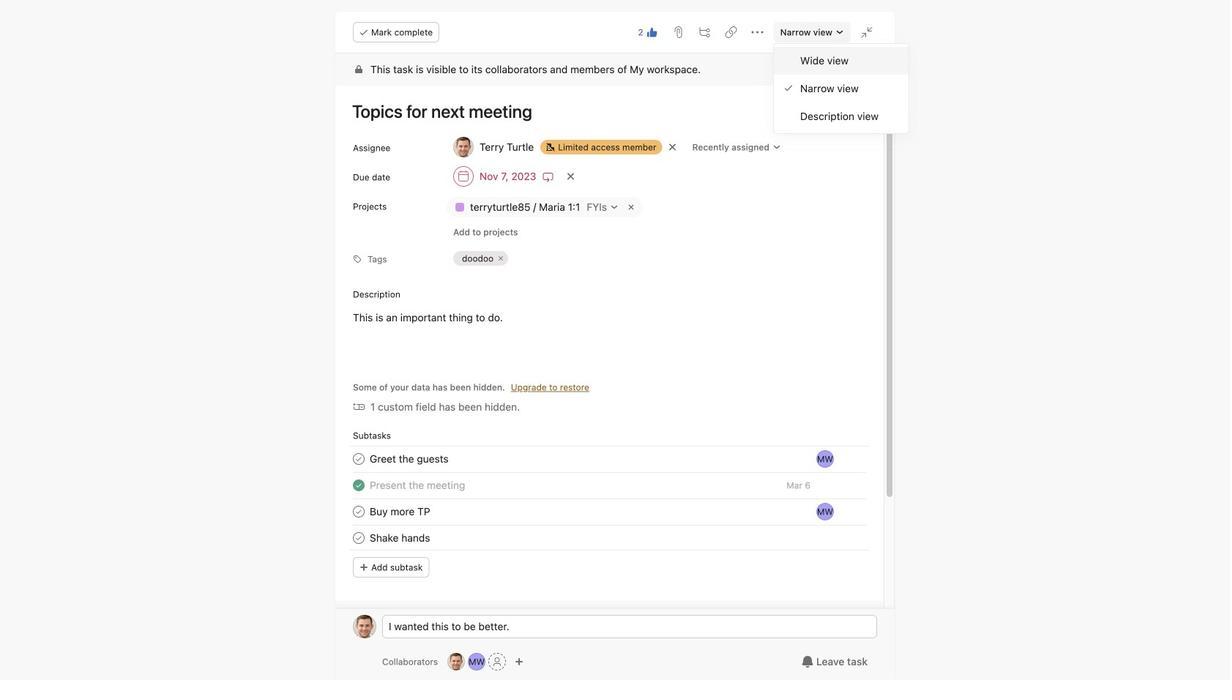 Task type: describe. For each thing, give the bounding box(es) containing it.
2 likes. you liked this task image
[[646, 26, 658, 38]]

4 list item from the top
[[335, 525, 884, 551]]

Mark complete checkbox
[[350, 503, 368, 521]]

task name text field for first mark complete image from the bottom of the topics for next meeting dialog
[[370, 530, 430, 546]]

main content inside topics for next meeting dialog
[[335, 53, 884, 680]]

task name text field for second mark complete image from the bottom
[[370, 451, 449, 467]]

task name text field for completed option
[[370, 477, 465, 494]]

toggle assignee popover image for 2nd list item from the bottom of the topics for next meeting dialog
[[816, 503, 834, 521]]

2 mark complete image from the top
[[350, 529, 368, 547]]

remove image
[[625, 201, 637, 213]]

Completed checkbox
[[350, 477, 368, 494]]

collapse task pane image
[[861, 26, 873, 38]]

1 horizontal spatial add or remove collaborators image
[[515, 657, 524, 666]]

copy task link image
[[725, 26, 737, 38]]

2 list item from the top
[[335, 472, 884, 499]]

completed image
[[350, 477, 368, 494]]



Task type: vqa. For each thing, say whether or not it's contained in the screenshot.
the right Projects
no



Task type: locate. For each thing, give the bounding box(es) containing it.
3 list item from the top
[[335, 499, 884, 525]]

mark complete image
[[350, 503, 368, 521]]

1 toggle assignee popover image from the top
[[816, 450, 834, 468]]

Task Name text field
[[343, 94, 866, 128], [370, 477, 465, 494], [370, 504, 430, 520]]

add or remove collaborators image
[[447, 653, 465, 671]]

mark complete checkbox for second mark complete image from the bottom's task name text box
[[350, 450, 368, 468]]

1 list item from the top
[[335, 446, 884, 472]]

mark complete image
[[350, 450, 368, 468], [350, 529, 368, 547]]

remove image
[[496, 254, 505, 263]]

2 mark complete checkbox from the top
[[350, 529, 368, 547]]

mark complete checkbox up completed image
[[350, 450, 368, 468]]

1 mark complete checkbox from the top
[[350, 450, 368, 468]]

mark complete checkbox for task name text box corresponding to first mark complete image from the bottom of the topics for next meeting dialog
[[350, 529, 368, 547]]

open user profile image
[[353, 615, 376, 638]]

mark complete checkbox down mark complete icon
[[350, 529, 368, 547]]

0 vertical spatial task name text field
[[343, 94, 866, 128]]

mark complete image up completed image
[[350, 450, 368, 468]]

attachments: add a file to this task, topics for next meeting image
[[673, 26, 684, 38]]

toggle assignee popover image for first list item from the top
[[816, 450, 834, 468]]

1 vertical spatial task name text field
[[370, 530, 430, 546]]

toggle assignee popover image
[[816, 450, 834, 468], [816, 503, 834, 521]]

more actions for this task image
[[752, 26, 763, 38]]

Mark complete checkbox
[[350, 450, 368, 468], [350, 529, 368, 547]]

1 vertical spatial task name text field
[[370, 477, 465, 494]]

add subtask image
[[699, 26, 711, 38]]

2 vertical spatial task name text field
[[370, 504, 430, 520]]

1 vertical spatial toggle assignee popover image
[[816, 503, 834, 521]]

2 toggle assignee popover image from the top
[[816, 503, 834, 521]]

list item
[[335, 446, 884, 472], [335, 472, 884, 499], [335, 499, 884, 525], [335, 525, 884, 551]]

2 task name text field from the top
[[370, 530, 430, 546]]

1 vertical spatial mark complete image
[[350, 529, 368, 547]]

0 vertical spatial task name text field
[[370, 451, 449, 467]]

0 vertical spatial toggle assignee popover image
[[816, 450, 834, 468]]

Task Name text field
[[370, 451, 449, 467], [370, 530, 430, 546]]

remove assignee image
[[668, 143, 677, 152]]

mark complete image down mark complete icon
[[350, 529, 368, 547]]

1 task name text field from the top
[[370, 451, 449, 467]]

topics for next meeting dialog
[[335, 12, 895, 680]]

0 horizontal spatial add or remove collaborators image
[[468, 653, 486, 671]]

0 vertical spatial mark complete image
[[350, 450, 368, 468]]

0 vertical spatial mark complete checkbox
[[350, 450, 368, 468]]

task name text field for mark complete checkbox
[[370, 504, 430, 520]]

main content
[[335, 53, 884, 680]]

radio item
[[774, 47, 909, 75]]

clear due date image
[[566, 172, 575, 181]]

1 vertical spatial mark complete checkbox
[[350, 529, 368, 547]]

add or remove collaborators image
[[468, 653, 486, 671], [515, 657, 524, 666]]

1 mark complete image from the top
[[350, 450, 368, 468]]



